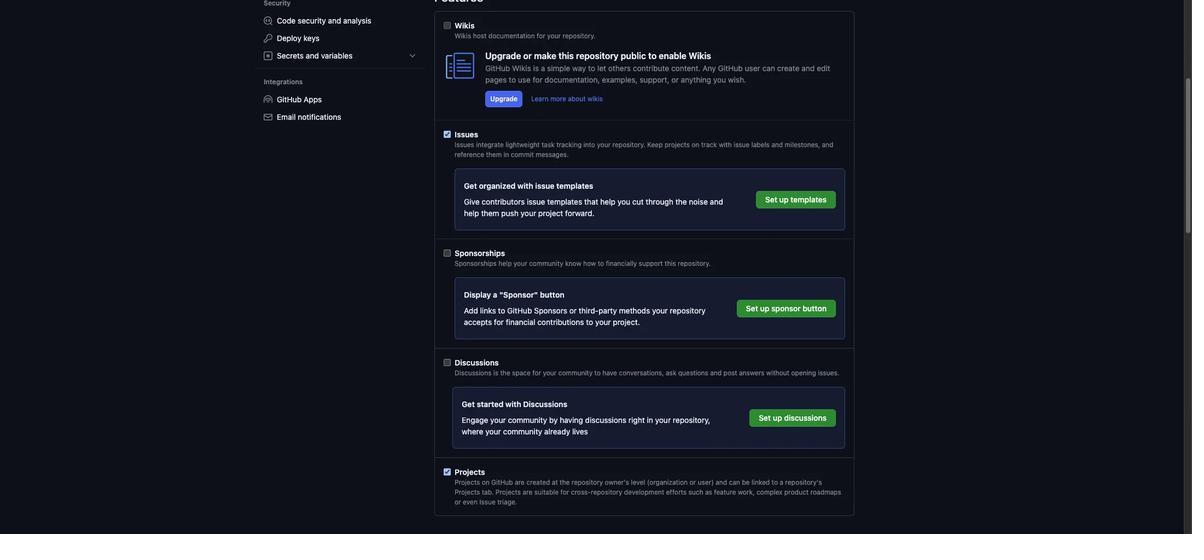 Task type: vqa. For each thing, say whether or not it's contained in the screenshot.
@archlinux profile icon
no



Task type: describe. For each thing, give the bounding box(es) containing it.
right
[[629, 415, 645, 425]]

mail image
[[264, 113, 273, 121]]

"sponsor"
[[499, 290, 538, 299]]

secrets and variables button
[[259, 47, 421, 65]]

apps
[[304, 95, 322, 104]]

can inside upgrade or make this repository public to enable wikis github wikis is a simple way to let others contribute content. any github user can create and edit pages to use for documentation, examples, support, or anything you wish.
[[763, 63, 775, 73]]

set up sponsor button link
[[737, 300, 836, 317]]

create
[[777, 63, 800, 73]]

your right right
[[655, 415, 671, 425]]

can inside projects on github are created at the repository owner's level               (organization or user) and can be linked to a repository's projects tab.               projects are suitable for cross-repository development efforts such as               feature work, complex product roadmaps or even issue triage.
[[729, 478, 740, 487]]

key image
[[264, 34, 273, 43]]

and inside the give contributors issue templates that help you cut through the noise and help them push your project forward.
[[710, 197, 723, 206]]

to left use in the top left of the page
[[509, 75, 516, 84]]

about
[[568, 95, 586, 103]]

project.
[[613, 317, 640, 327]]

commit
[[511, 151, 534, 159]]

simple
[[547, 63, 570, 73]]

1 vertical spatial discussions
[[455, 369, 492, 377]]

1 vertical spatial issue
[[535, 181, 555, 190]]

to inside discussions discussions is the space for your community to have conversations,               ask questions and post answers without opening issues.
[[595, 369, 601, 377]]

your up "sponsor"
[[514, 259, 527, 268]]

at
[[552, 478, 558, 487]]

such
[[689, 488, 704, 496]]

button for display a "sponsor" button
[[540, 290, 565, 299]]

set up templates link
[[756, 191, 836, 208]]

sponsorships for sponsorships
[[455, 248, 505, 258]]

Projects checkbox
[[444, 468, 451, 476]]

deploy keys
[[277, 33, 320, 43]]

analysis
[[343, 16, 371, 25]]

wikis
[[588, 95, 603, 103]]

notifications
[[298, 112, 341, 121]]

wikis right wikis 'option'
[[455, 21, 475, 30]]

engage your community by having discussions right in your repository, where your community already lives
[[462, 415, 711, 436]]

projects on github are created at the repository owner's level               (organization or user) and can be linked to a repository's projects tab.               projects are suitable for cross-repository development efforts such as               feature work, complex product roadmaps or even issue triage.
[[455, 478, 842, 506]]

to right how
[[598, 259, 604, 268]]

triage.
[[498, 498, 517, 506]]

1 vertical spatial a
[[493, 290, 497, 299]]

answers
[[739, 369, 765, 377]]

task
[[542, 141, 555, 149]]

pages
[[485, 75, 507, 84]]

examples,
[[602, 75, 638, 84]]

is inside upgrade or make this repository public to enable wikis github wikis is a simple way to let others contribute content. any github user can create and edit pages to use for documentation, examples, support, or anything you wish.
[[533, 63, 539, 73]]

add links to github sponsors or third-party methods your repository accepts for financial contributions to your project.
[[464, 306, 706, 327]]

ask
[[666, 369, 677, 377]]

and up deploy keys link
[[328, 16, 341, 25]]

keep
[[647, 141, 663, 149]]

even
[[463, 498, 478, 506]]

forward.
[[565, 209, 595, 218]]

tracking
[[557, 141, 582, 149]]

up for templates
[[780, 195, 789, 204]]

up for sponsor
[[760, 303, 770, 313]]

financially
[[606, 259, 637, 268]]

in inside engage your community by having discussions right in your repository, where your community already lives
[[647, 415, 653, 425]]

1 issues from the top
[[455, 130, 478, 139]]

is inside discussions discussions is the space for your community to have conversations,               ask questions and post answers without opening issues.
[[494, 369, 499, 377]]

button for set up sponsor button
[[803, 303, 827, 313]]

anything
[[681, 75, 711, 84]]

space
[[512, 369, 531, 377]]

track
[[701, 141, 717, 149]]

your inside the give contributors issue templates that help you cut through the noise and help them push your project forward.
[[521, 209, 536, 218]]

questions
[[679, 369, 709, 377]]

give
[[464, 197, 480, 206]]

contribute
[[633, 63, 669, 73]]

github inside 'integrations' list
[[277, 95, 302, 104]]

owner's
[[605, 478, 629, 487]]

know
[[565, 259, 582, 268]]

for inside upgrade or make this repository public to enable wikis github wikis is a simple way to let others contribute content. any github user can create and edit pages to use for documentation, examples, support, or anything you wish.
[[533, 75, 543, 84]]

on inside projects on github are created at the repository owner's level               (organization or user) and can be linked to a repository's projects tab.               projects are suitable for cross-repository development efforts such as               feature work, complex product roadmaps or even issue triage.
[[482, 478, 490, 487]]

have
[[603, 369, 617, 377]]

user
[[745, 63, 761, 73]]

email
[[277, 112, 296, 121]]

github up wish.
[[718, 63, 743, 73]]

post
[[724, 369, 738, 377]]

learn
[[531, 95, 549, 103]]

2 horizontal spatial repository.
[[678, 259, 711, 268]]

templates inside the give contributors issue templates that help you cut through the noise and help them push your project forward.
[[547, 197, 582, 206]]

and inside upgrade or make this repository public to enable wikis github wikis is a simple way to let others contribute content. any github user can create and edit pages to use for documentation, examples, support, or anything you wish.
[[802, 63, 815, 73]]

codescan image
[[264, 16, 273, 25]]

party
[[599, 306, 617, 315]]

2 vertical spatial help
[[499, 259, 512, 268]]

wikis image
[[444, 49, 477, 82]]

sponsor
[[772, 303, 801, 313]]

messages.
[[536, 151, 569, 159]]

you inside upgrade or make this repository public to enable wikis github wikis is a simple way to let others contribute content. any github user can create and edit pages to use for documentation, examples, support, or anything you wish.
[[714, 75, 726, 84]]

github apps link
[[259, 91, 421, 108]]

variables
[[321, 51, 353, 60]]

get organized with issue templates
[[464, 181, 594, 190]]

others
[[608, 63, 631, 73]]

contributions
[[538, 317, 584, 327]]

github up pages
[[485, 63, 510, 73]]

and right milestones,
[[822, 141, 834, 149]]

documentation
[[489, 32, 535, 40]]

your right where
[[486, 427, 501, 436]]

links
[[480, 306, 496, 315]]

2 issues from the top
[[455, 141, 474, 149]]

github inside projects on github are created at the repository owner's level               (organization or user) and can be linked to a repository's projects tab.               projects are suitable for cross-repository development efforts such as               feature work, complex product roadmaps or even issue triage.
[[492, 478, 513, 487]]

display a "sponsor" button
[[464, 290, 565, 299]]

and inside projects on github are created at the repository owner's level               (organization or user) and can be linked to a repository's projects tab.               projects are suitable for cross-repository development efforts such as               feature work, complex product roadmaps or even issue triage.
[[716, 478, 727, 487]]

or inside "add links to github sponsors or third-party methods your repository accepts for financial contributions to your project."
[[570, 306, 577, 315]]

repository inside "add links to github sponsors or third-party methods your repository accepts for financial contributions to your project."
[[670, 306, 706, 315]]

and right 'labels'
[[772, 141, 783, 149]]

email notifications
[[277, 112, 341, 121]]

get started with discussions
[[462, 400, 568, 409]]

wish.
[[728, 75, 747, 84]]

repository up cross-
[[572, 478, 603, 487]]

set for set up sponsor button
[[746, 303, 758, 313]]

push
[[501, 209, 519, 218]]

issues.
[[818, 369, 840, 377]]

more
[[551, 95, 566, 103]]

way
[[572, 63, 586, 73]]

edit
[[817, 63, 831, 73]]

documentation,
[[545, 75, 600, 84]]

opening
[[792, 369, 816, 377]]

through
[[646, 197, 674, 206]]

into
[[584, 141, 595, 149]]

them inside issues issues integrate lightweight task tracking into your repository.           keep projects on track with issue labels and milestones, and reference them in commit messages.
[[486, 151, 502, 159]]

issue inside issues issues integrate lightweight task tracking into your repository.           keep projects on track with issue labels and milestones, and reference them in commit messages.
[[734, 141, 750, 149]]

set up sponsor button
[[746, 303, 827, 313]]

integrations
[[264, 78, 303, 86]]

them inside the give contributors issue templates that help you cut through the noise and help them push your project forward.
[[481, 209, 499, 218]]

security
[[298, 16, 326, 25]]

any
[[703, 63, 716, 73]]



Task type: locate. For each thing, give the bounding box(es) containing it.
help down give
[[464, 209, 479, 218]]

0 vertical spatial this
[[559, 51, 574, 61]]

repository right methods
[[670, 306, 706, 315]]

help right that at the top of the page
[[601, 197, 616, 206]]

with
[[719, 141, 732, 149], [518, 181, 533, 190], [506, 400, 521, 409]]

0 vertical spatial get
[[464, 181, 477, 190]]

efforts
[[666, 488, 687, 496]]

None submit
[[750, 409, 836, 427]]

to left let
[[588, 63, 595, 73]]

support
[[639, 259, 663, 268]]

wikis up any
[[689, 51, 711, 61]]

github up email
[[277, 95, 302, 104]]

and down keys
[[306, 51, 319, 60]]

content.
[[671, 63, 701, 73]]

0 horizontal spatial help
[[464, 209, 479, 218]]

sponsorships for sponsorships help your community know how to financially support this repository.
[[455, 259, 497, 268]]

milestones,
[[785, 141, 820, 149]]

1 vertical spatial the
[[500, 369, 510, 377]]

and right noise
[[710, 197, 723, 206]]

a up links
[[493, 290, 497, 299]]

how
[[583, 259, 596, 268]]

your right 'push'
[[521, 209, 536, 218]]

2 horizontal spatial help
[[601, 197, 616, 206]]

0 horizontal spatial is
[[494, 369, 499, 377]]

0 vertical spatial help
[[601, 197, 616, 206]]

are down created
[[523, 488, 533, 496]]

secrets and variables
[[277, 51, 353, 60]]

set
[[766, 195, 778, 204], [746, 303, 758, 313]]

with right the started
[[506, 400, 521, 409]]

learn more about wikis link
[[531, 94, 603, 104]]

issues right the issues option
[[455, 130, 478, 139]]

or left even
[[455, 498, 461, 506]]

tab.
[[482, 488, 494, 496]]

your
[[547, 32, 561, 40], [597, 141, 611, 149], [521, 209, 536, 218], [514, 259, 527, 268], [652, 306, 668, 315], [595, 317, 611, 327], [543, 369, 557, 377], [490, 415, 506, 425], [655, 415, 671, 425], [486, 427, 501, 436]]

level
[[631, 478, 645, 487]]

with up the contributors
[[518, 181, 533, 190]]

as
[[705, 488, 712, 496]]

support,
[[640, 75, 670, 84]]

issues up the reference
[[455, 141, 474, 149]]

wikis group
[[444, 20, 846, 41]]

0 horizontal spatial a
[[493, 290, 497, 299]]

1 vertical spatial is
[[494, 369, 499, 377]]

0 vertical spatial are
[[515, 478, 525, 487]]

your down the started
[[490, 415, 506, 425]]

1 horizontal spatial repository.
[[613, 141, 646, 149]]

1 vertical spatial can
[[729, 478, 740, 487]]

repository. left the keep
[[613, 141, 646, 149]]

the inside projects on github are created at the repository owner's level               (organization or user) and can be linked to a repository's projects tab.               projects are suitable for cross-repository development efforts such as               feature work, complex product roadmaps or even issue triage.
[[560, 478, 570, 487]]

your right methods
[[652, 306, 668, 315]]

labels
[[752, 141, 770, 149]]

let
[[598, 63, 606, 73]]

0 vertical spatial a
[[541, 63, 545, 73]]

email notifications link
[[259, 108, 421, 126]]

1 vertical spatial this
[[665, 259, 676, 268]]

this
[[559, 51, 574, 61], [665, 259, 676, 268]]

1 horizontal spatial set
[[766, 195, 778, 204]]

are left created
[[515, 478, 525, 487]]

financial
[[506, 317, 535, 327]]

the
[[676, 197, 687, 206], [500, 369, 510, 377], [560, 478, 570, 487]]

button right sponsor in the right of the page
[[803, 303, 827, 313]]

repository. up way
[[563, 32, 596, 40]]

0 vertical spatial repository.
[[563, 32, 596, 40]]

0 vertical spatial issues
[[455, 130, 478, 139]]

0 horizontal spatial up
[[760, 303, 770, 313]]

for right space
[[533, 369, 541, 377]]

2 vertical spatial a
[[780, 478, 784, 487]]

for inside "wikis" group
[[537, 32, 546, 40]]

integrations list
[[259, 91, 421, 126]]

you down any
[[714, 75, 726, 84]]

1 vertical spatial button
[[803, 303, 827, 313]]

already
[[545, 427, 570, 436]]

0 vertical spatial issue
[[734, 141, 750, 149]]

1 horizontal spatial on
[[692, 141, 700, 149]]

to inside projects on github are created at the repository owner's level               (organization or user) and can be linked to a repository's projects tab.               projects are suitable for cross-repository development efforts such as               feature work, complex product roadmaps or even issue triage.
[[772, 478, 778, 487]]

sponsorships right sponsorships option at the left of the page
[[455, 248, 505, 258]]

started
[[477, 400, 504, 409]]

Issues checkbox
[[444, 131, 451, 138]]

methods
[[619, 306, 650, 315]]

give contributors issue templates that help you cut through the noise and help them push your project forward.
[[464, 197, 723, 218]]

development
[[624, 488, 664, 496]]

or up such
[[690, 478, 696, 487]]

set up templates
[[766, 195, 827, 204]]

for inside "add links to github sponsors or third-party methods your repository accepts for financial contributions to your project."
[[494, 317, 504, 327]]

issue
[[734, 141, 750, 149], [535, 181, 555, 190], [527, 197, 545, 206]]

in inside issues issues integrate lightweight task tracking into your repository.           keep projects on track with issue labels and milestones, and reference them in commit messages.
[[504, 151, 509, 159]]

1 horizontal spatial the
[[560, 478, 570, 487]]

for inside discussions discussions is the space for your community to have conversations,               ask questions and post answers without opening issues.
[[533, 369, 541, 377]]

1 vertical spatial set
[[746, 303, 758, 313]]

0 vertical spatial on
[[692, 141, 700, 149]]

complex
[[757, 488, 783, 496]]

this up simple
[[559, 51, 574, 61]]

upgrade down pages
[[490, 95, 518, 103]]

1 vertical spatial get
[[462, 400, 475, 409]]

your right 'into'
[[597, 141, 611, 149]]

in right right
[[647, 415, 653, 425]]

can left be
[[729, 478, 740, 487]]

projects
[[665, 141, 690, 149]]

help up display a "sponsor" button
[[499, 259, 512, 268]]

1 horizontal spatial in
[[647, 415, 653, 425]]

that
[[584, 197, 598, 206]]

github up tab.
[[492, 478, 513, 487]]

github inside "add links to github sponsors or third-party methods your repository accepts for financial contributions to your project."
[[507, 306, 532, 315]]

(organization
[[647, 478, 688, 487]]

repository up let
[[576, 51, 619, 61]]

1 horizontal spatial is
[[533, 63, 539, 73]]

be
[[742, 478, 750, 487]]

repository's
[[786, 478, 822, 487]]

accepts
[[464, 317, 492, 327]]

for up make
[[537, 32, 546, 40]]

wikis left host
[[455, 32, 471, 40]]

1 vertical spatial help
[[464, 209, 479, 218]]

your inside discussions discussions is the space for your community to have conversations,               ask questions and post answers without opening issues.
[[543, 369, 557, 377]]

projects
[[455, 467, 485, 477], [455, 478, 480, 487], [455, 488, 480, 496], [496, 488, 521, 496]]

cross-
[[571, 488, 591, 496]]

0 vertical spatial upgrade
[[485, 51, 521, 61]]

0 vertical spatial with
[[719, 141, 732, 149]]

to left have
[[595, 369, 601, 377]]

conversations,
[[619, 369, 664, 377]]

you left 'cut'
[[618, 197, 631, 206]]

add
[[464, 306, 478, 315]]

get for get started with discussions
[[462, 400, 475, 409]]

1 vertical spatial are
[[523, 488, 533, 496]]

host
[[473, 32, 487, 40]]

github up financial
[[507, 306, 532, 315]]

with right the track
[[719, 141, 732, 149]]

0 horizontal spatial on
[[482, 478, 490, 487]]

1 horizontal spatial up
[[780, 195, 789, 204]]

upgrade inside upgrade or make this repository public to enable wikis github wikis is a simple way to let others contribute content. any github user can create and edit pages to use for documentation, examples, support, or anything you wish.
[[485, 51, 521, 61]]

0 vertical spatial you
[[714, 75, 726, 84]]

1 vertical spatial in
[[647, 415, 653, 425]]

by
[[549, 415, 558, 425]]

deploy keys link
[[259, 30, 421, 47]]

upgrade down the documentation
[[485, 51, 521, 61]]

you inside the give contributors issue templates that help you cut through the noise and help them push your project forward.
[[618, 197, 631, 206]]

engage
[[462, 415, 488, 425]]

project
[[538, 209, 563, 218]]

0 horizontal spatial in
[[504, 151, 509, 159]]

issue down get organized with issue templates
[[527, 197, 545, 206]]

reference
[[455, 151, 484, 159]]

a up complex
[[780, 478, 784, 487]]

repository. right support
[[678, 259, 711, 268]]

0 horizontal spatial button
[[540, 290, 565, 299]]

1 vertical spatial repository.
[[613, 141, 646, 149]]

1 vertical spatial with
[[518, 181, 533, 190]]

0 vertical spatial them
[[486, 151, 502, 159]]

for
[[537, 32, 546, 40], [533, 75, 543, 84], [494, 317, 504, 327], [533, 369, 541, 377], [561, 488, 569, 496]]

linked
[[752, 478, 770, 487]]

to right links
[[498, 306, 505, 315]]

wikis up use in the top left of the page
[[512, 63, 531, 73]]

to up complex
[[772, 478, 778, 487]]

on up tab.
[[482, 478, 490, 487]]

1 vertical spatial sponsorships
[[455, 259, 497, 268]]

with for give contributors issue templates that help you cut through the noise and help them push your project forward.
[[518, 181, 533, 190]]

your up make
[[547, 32, 561, 40]]

and inside dropdown button
[[306, 51, 319, 60]]

community inside discussions discussions is the space for your community to have conversations,               ask questions and post answers without opening issues.
[[559, 369, 593, 377]]

a inside projects on github are created at the repository owner's level               (organization or user) and can be linked to a repository's projects tab.               projects are suitable for cross-repository development efforts such as               feature work, complex product roadmaps or even issue triage.
[[780, 478, 784, 487]]

and left post
[[711, 369, 722, 377]]

and
[[328, 16, 341, 25], [306, 51, 319, 60], [802, 63, 815, 73], [772, 141, 783, 149], [822, 141, 834, 149], [710, 197, 723, 206], [711, 369, 722, 377], [716, 478, 727, 487]]

for right use in the top left of the page
[[533, 75, 543, 84]]

your inside "wikis" group
[[547, 32, 561, 40]]

discussions up by
[[523, 400, 568, 409]]

to up contribute
[[648, 51, 657, 61]]

0 vertical spatial up
[[780, 195, 789, 204]]

with inside issues issues integrate lightweight task tracking into your repository.           keep projects on track with issue labels and milestones, and reference them in commit messages.
[[719, 141, 732, 149]]

get up engage
[[462, 400, 475, 409]]

issue
[[480, 498, 496, 506]]

2 vertical spatial the
[[560, 478, 570, 487]]

button inside 'link'
[[803, 303, 827, 313]]

1 vertical spatial on
[[482, 478, 490, 487]]

on inside issues issues integrate lightweight task tracking into your repository.           keep projects on track with issue labels and milestones, and reference them in commit messages.
[[692, 141, 700, 149]]

0 vertical spatial discussions
[[455, 358, 499, 367]]

2 sponsorships from the top
[[455, 259, 497, 268]]

secrets
[[277, 51, 304, 60]]

0 horizontal spatial set
[[746, 303, 758, 313]]

for inside projects on github are created at the repository owner's level               (organization or user) and can be linked to a repository's projects tab.               projects are suitable for cross-repository development efforts such as               feature work, complex product roadmaps or even issue triage.
[[561, 488, 569, 496]]

code security and analysis
[[277, 16, 371, 25]]

work,
[[738, 488, 755, 496]]

the left noise
[[676, 197, 687, 206]]

0 vertical spatial in
[[504, 151, 509, 159]]

or
[[523, 51, 532, 61], [672, 75, 679, 84], [570, 306, 577, 315], [690, 478, 696, 487], [455, 498, 461, 506]]

button up sponsors
[[540, 290, 565, 299]]

issues issues integrate lightweight task tracking into your repository.           keep projects on track with issue labels and milestones, and reference them in commit messages.
[[455, 130, 834, 159]]

0 horizontal spatial this
[[559, 51, 574, 61]]

0 horizontal spatial the
[[500, 369, 510, 377]]

1 horizontal spatial this
[[665, 259, 676, 268]]

1 horizontal spatial help
[[499, 259, 512, 268]]

them down integrate at left top
[[486, 151, 502, 159]]

organized
[[479, 181, 516, 190]]

1 vertical spatial you
[[618, 197, 631, 206]]

1 vertical spatial up
[[760, 303, 770, 313]]

1 vertical spatial upgrade
[[490, 95, 518, 103]]

2 vertical spatial repository.
[[678, 259, 711, 268]]

1 horizontal spatial button
[[803, 303, 827, 313]]

1 horizontal spatial a
[[541, 63, 545, 73]]

you
[[714, 75, 726, 84], [618, 197, 631, 206]]

set for set up templates
[[766, 195, 778, 204]]

sponsorships help your community know how to financially support this repository.
[[455, 259, 711, 268]]

the inside discussions discussions is the space for your community to have conversations,               ask questions and post answers without opening issues.
[[500, 369, 510, 377]]

the left space
[[500, 369, 510, 377]]

0 vertical spatial button
[[540, 290, 565, 299]]

2 vertical spatial with
[[506, 400, 521, 409]]

issue inside the give contributors issue templates that help you cut through the noise and help them push your project forward.
[[527, 197, 545, 206]]

discussions up the started
[[455, 369, 492, 377]]

0 vertical spatial sponsorships
[[455, 248, 505, 258]]

or left the third-
[[570, 306, 577, 315]]

community
[[529, 259, 564, 268], [559, 369, 593, 377], [508, 415, 547, 425], [503, 427, 542, 436]]

upgrade
[[485, 51, 521, 61], [490, 95, 518, 103]]

public
[[621, 51, 646, 61]]

your inside issues issues integrate lightweight task tracking into your repository.           keep projects on track with issue labels and milestones, and reference them in commit messages.
[[597, 141, 611, 149]]

repository down owner's
[[591, 488, 623, 496]]

1 horizontal spatial can
[[763, 63, 775, 73]]

1 vertical spatial issues
[[455, 141, 474, 149]]

your right space
[[543, 369, 557, 377]]

can
[[763, 63, 775, 73], [729, 478, 740, 487]]

issues
[[455, 130, 478, 139], [455, 141, 474, 149]]

learn more about wikis
[[531, 95, 603, 103]]

0 vertical spatial set
[[766, 195, 778, 204]]

wikis
[[455, 21, 475, 30], [455, 32, 471, 40], [689, 51, 711, 61], [512, 63, 531, 73]]

discussions right discussions option
[[455, 358, 499, 367]]

can right user at the top right
[[763, 63, 775, 73]]

with for engage your community by having discussions right in your repository, where your community already lives
[[506, 400, 521, 409]]

get for get organized with issue templates
[[464, 181, 477, 190]]

code security and analysis link
[[259, 12, 421, 30]]

repository. inside "wikis" group
[[563, 32, 596, 40]]

user)
[[698, 478, 714, 487]]

0 vertical spatial is
[[533, 63, 539, 73]]

upgrade or make this repository public to enable wikis github wikis is a simple way to let others contribute content. any github user can create and edit pages to use for documentation, examples, support, or anything you wish.
[[485, 51, 831, 84]]

repository. inside issues issues integrate lightweight task tracking into your repository.           keep projects on track with issue labels and milestones, and reference them in commit messages.
[[613, 141, 646, 149]]

or down content.
[[672, 75, 679, 84]]

get up give
[[464, 181, 477, 190]]

created
[[527, 478, 550, 487]]

repository inside upgrade or make this repository public to enable wikis github wikis is a simple way to let others contribute content. any github user can create and edit pages to use for documentation, examples, support, or anything you wish.
[[576, 51, 619, 61]]

third-
[[579, 306, 599, 315]]

0 horizontal spatial you
[[618, 197, 631, 206]]

repository
[[576, 51, 619, 61], [670, 306, 706, 315], [572, 478, 603, 487], [591, 488, 623, 496]]

or left make
[[523, 51, 532, 61]]

1 vertical spatial them
[[481, 209, 499, 218]]

contributors
[[482, 197, 525, 206]]

upgrade for upgrade or make this repository public to enable wikis github wikis is a simple way to let others contribute content. any github user can create and edit pages to use for documentation, examples, support, or anything you wish.
[[485, 51, 521, 61]]

a down make
[[541, 63, 545, 73]]

on left the track
[[692, 141, 700, 149]]

to down the third-
[[586, 317, 593, 327]]

up inside 'link'
[[760, 303, 770, 313]]

make
[[534, 51, 557, 61]]

the right at
[[560, 478, 570, 487]]

upgrade for upgrade
[[490, 95, 518, 103]]

for left cross-
[[561, 488, 569, 496]]

for down links
[[494, 317, 504, 327]]

issue up project
[[535, 181, 555, 190]]

2 vertical spatial discussions
[[523, 400, 568, 409]]

is down make
[[533, 63, 539, 73]]

wikis host documentation for your repository.
[[455, 32, 596, 40]]

2 vertical spatial issue
[[527, 197, 545, 206]]

and up feature
[[716, 478, 727, 487]]

0 vertical spatial can
[[763, 63, 775, 73]]

and inside discussions discussions is the space for your community to have conversations,               ask questions and post answers without opening issues.
[[711, 369, 722, 377]]

Wikis checkbox
[[444, 22, 451, 29]]

your down party
[[595, 317, 611, 327]]

1 sponsorships from the top
[[455, 248, 505, 258]]

suitable
[[535, 488, 559, 496]]

sponsorships up 'display'
[[455, 259, 497, 268]]

the inside the give contributors issue templates that help you cut through the noise and help them push your project forward.
[[676, 197, 687, 206]]

0 horizontal spatial repository.
[[563, 32, 596, 40]]

2 horizontal spatial the
[[676, 197, 687, 206]]

hubot image
[[264, 95, 273, 104]]

2 horizontal spatial a
[[780, 478, 784, 487]]

this right support
[[665, 259, 676, 268]]

is left space
[[494, 369, 499, 377]]

1 horizontal spatial you
[[714, 75, 726, 84]]

0 vertical spatial the
[[676, 197, 687, 206]]

Sponsorships checkbox
[[444, 250, 451, 257]]

deploy
[[277, 33, 302, 43]]

a inside upgrade or make this repository public to enable wikis github wikis is a simple way to let others contribute content. any github user can create and edit pages to use for documentation, examples, support, or anything you wish.
[[541, 63, 545, 73]]

and left "edit" on the right top of page
[[802, 63, 815, 73]]

issue left 'labels'
[[734, 141, 750, 149]]

in left the commit
[[504, 151, 509, 159]]

to
[[648, 51, 657, 61], [588, 63, 595, 73], [509, 75, 516, 84], [598, 259, 604, 268], [498, 306, 505, 315], [586, 317, 593, 327], [595, 369, 601, 377], [772, 478, 778, 487]]

0 horizontal spatial can
[[729, 478, 740, 487]]

set inside 'link'
[[746, 303, 758, 313]]

discussions
[[585, 415, 627, 425]]

this inside upgrade or make this repository public to enable wikis github wikis is a simple way to let others contribute content. any github user can create and edit pages to use for documentation, examples, support, or anything you wish.
[[559, 51, 574, 61]]

Discussions checkbox
[[444, 359, 451, 366]]

security list
[[259, 12, 421, 65]]

them down the contributors
[[481, 209, 499, 218]]



